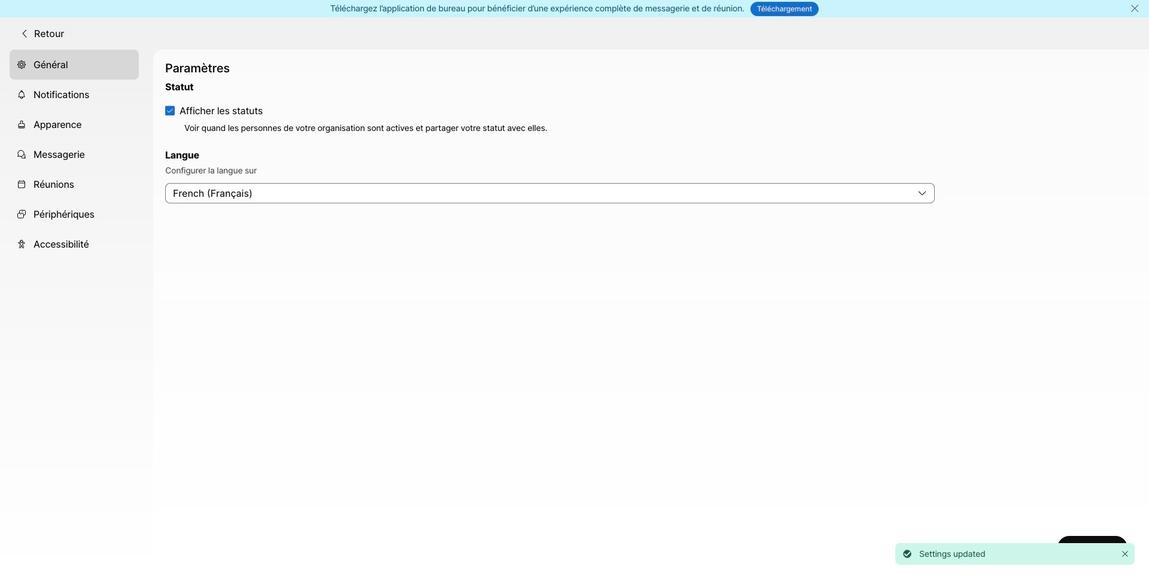Task type: vqa. For each thing, say whether or not it's contained in the screenshot.
RÉUNIONS tab
yes



Task type: describe. For each thing, give the bounding box(es) containing it.
notifications tab
[[10, 79, 139, 109]]

apparence tab
[[10, 109, 139, 139]]

général tab
[[10, 50, 139, 79]]

messagerie tab
[[10, 139, 139, 169]]

cancel_16 image
[[1131, 4, 1140, 13]]



Task type: locate. For each thing, give the bounding box(es) containing it.
réunions tab
[[10, 169, 139, 199]]

alert
[[891, 539, 1140, 570]]

accessibilité tab
[[10, 229, 139, 259]]

périphériques tab
[[10, 199, 139, 229]]

paramètres navigation
[[0, 50, 153, 580]]



